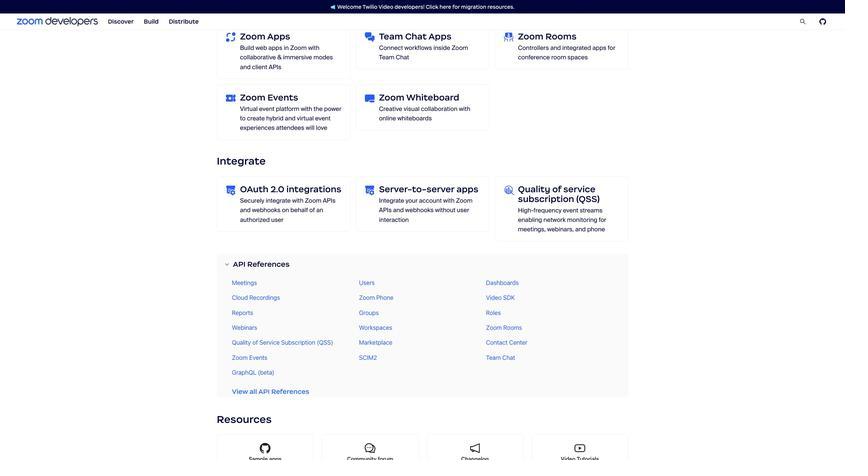 Task type: vqa. For each thing, say whether or not it's contained in the screenshot.
Zoom in the Zoom Events Virtual Event Platform With The Power To Create Hybrid And Virtual Event Experiences Attendees Will Love
yes



Task type: describe. For each thing, give the bounding box(es) containing it.
events for zoom events virtual event platform with the power to create hybrid and virtual event experiences attendees will love
[[268, 92, 298, 103]]

zoom rooms link
[[486, 324, 522, 331]]

for for twilio
[[453, 4, 460, 10]]

1 vertical spatial video
[[486, 294, 502, 302]]

apps inside server-to-server apps integrate your account with zoom apis and webhooks without user interaction
[[457, 184, 479, 195]]

quality of service subscription (qss)
[[232, 339, 333, 346]]

integrations
[[287, 184, 342, 195]]

to-
[[412, 184, 427, 195]]

comment image
[[365, 443, 376, 454]]

users
[[359, 279, 375, 287]]

quality of service subscription (qss) high-frequency event streams enabling network monitoring for meetings, webinars, and phone
[[518, 184, 607, 234]]

service
[[260, 339, 280, 346]]

monitoring
[[567, 216, 598, 224]]

api references
[[233, 260, 290, 269]]

with inside server-to-server apps integrate your account with zoom apis and webhooks without user interaction
[[443, 197, 455, 205]]

network
[[544, 216, 566, 224]]

0 vertical spatial video
[[379, 4, 393, 10]]

click
[[426, 4, 439, 10]]

graphql (beta)
[[232, 369, 274, 376]]

0 horizontal spatial event
[[259, 105, 275, 113]]

scim2
[[359, 354, 377, 361]]

scim2 link
[[359, 354, 377, 361]]

on
[[282, 206, 289, 214]]

meetings,
[[518, 226, 546, 234]]

zoom inside zoom events virtual event platform with the power to create hybrid and virtual event experiences attendees will love
[[240, 92, 266, 103]]

apis inside oauth 2.0 integrations securely integrate with zoom apis and webhooks on behalf of an authorized user
[[323, 197, 336, 205]]

all
[[250, 388, 257, 396]]

and inside quality of service subscription (qss) high-frequency event streams enabling network monitoring for meetings, webinars, and phone
[[575, 226, 586, 234]]

view all api references link
[[217, 374, 309, 396]]

spaces
[[568, 53, 588, 62]]

quality for service
[[518, 184, 550, 195]]

immersive
[[283, 53, 312, 62]]

groups link
[[359, 309, 379, 316]]

zoom events link
[[232, 354, 267, 361]]

zoom inside team chat apps connect workflows inside zoom team chat
[[452, 44, 468, 52]]

twilio
[[363, 4, 378, 10]]

graphql
[[232, 369, 256, 376]]

apis inside zoom apps build web apps in zoom with collaborative & immersive modes and client apis
[[269, 63, 282, 71]]

contact center
[[486, 339, 528, 346]]

zoom whiteboard creative visual collaboration with online whiteboards
[[379, 92, 470, 123]]

chat for team chat
[[502, 354, 515, 361]]

authorized
[[240, 216, 270, 224]]

resources.
[[488, 4, 515, 10]]

apps inside team chat apps connect workflows inside zoom team chat
[[429, 31, 452, 42]]

apps inside zoom apps build web apps in zoom with collaborative & immersive modes and client apis
[[267, 31, 290, 42]]

integrated
[[563, 44, 591, 52]]

welcome twilio video developers! click here for migration resources. link
[[324, 3, 521, 10]]

zoom inside oauth 2.0 integrations securely integrate with zoom apis and webhooks on behalf of an authorized user
[[305, 197, 322, 205]]

subscription
[[518, 194, 574, 205]]

marketplace
[[359, 339, 393, 346]]

zoom rooms
[[486, 324, 522, 331]]

users link
[[359, 279, 375, 287]]

and inside oauth 2.0 integrations securely integrate with zoom apis and webhooks on behalf of an authorized user
[[240, 206, 251, 214]]

platform
[[276, 105, 299, 113]]

chat for team chat apps connect workflows inside zoom team chat
[[405, 31, 427, 42]]

here
[[440, 4, 451, 10]]

controllers
[[518, 44, 549, 52]]

reports link
[[232, 309, 253, 316]]

to
[[240, 114, 246, 123]]

resources
[[217, 413, 272, 426]]

and inside zoom apps build web apps in zoom with collaborative & immersive modes and client apis
[[240, 63, 251, 71]]

for for rooms
[[608, 44, 616, 52]]

recordings
[[249, 294, 280, 302]]

in
[[284, 44, 289, 52]]

migration
[[461, 4, 486, 10]]

team for team chat
[[486, 354, 501, 361]]

view all api references
[[232, 388, 309, 396]]

zoom rooms controllers and integrated apps for conference room spaces
[[518, 31, 616, 62]]

love
[[316, 124, 327, 132]]

user inside oauth 2.0 integrations securely integrate with zoom apis and webhooks on behalf of an authorized user
[[271, 216, 284, 224]]

zoom developer logo image
[[17, 17, 98, 26]]

collaborative
[[240, 53, 276, 62]]

roles
[[486, 309, 501, 316]]

1 vertical spatial chat
[[396, 53, 409, 62]]

without
[[435, 206, 456, 214]]

visual
[[404, 105, 420, 113]]

apps inside zoom apps build web apps in zoom with collaborative & immersive modes and client apis
[[269, 44, 282, 52]]

zoom inside zoom whiteboard creative visual collaboration with online whiteboards
[[379, 92, 405, 103]]

interaction
[[379, 216, 409, 224]]

zoom phone link
[[359, 294, 394, 302]]

dashboards link
[[486, 279, 519, 287]]

and inside zoom rooms controllers and integrated apps for conference room spaces
[[551, 44, 561, 52]]

workflows
[[405, 44, 432, 52]]

server
[[427, 184, 455, 195]]

oauth
[[240, 184, 269, 195]]

collaboration
[[421, 105, 458, 113]]

1 vertical spatial references
[[271, 388, 309, 396]]

oauth 2.0 integrations securely integrate with zoom apis and webhooks on behalf of an authorized user
[[240, 184, 342, 224]]

your
[[406, 197, 418, 205]]

apps inside zoom rooms controllers and integrated apps for conference room spaces
[[593, 44, 607, 52]]

user inside server-to-server apps integrate your account with zoom apis and webhooks without user interaction
[[457, 206, 469, 214]]

1 vertical spatial event
[[315, 114, 331, 123]]

of for subscription
[[253, 339, 258, 346]]

for inside quality of service subscription (qss) high-frequency event streams enabling network monitoring for meetings, webinars, and phone
[[599, 216, 607, 224]]

rooms for zoom rooms
[[504, 324, 522, 331]]

comment image
[[365, 443, 376, 454]]

high-
[[518, 206, 534, 215]]

cloud
[[232, 294, 248, 302]]

online
[[379, 114, 396, 123]]

video sdk
[[486, 294, 515, 302]]

team chat link
[[486, 354, 515, 361]]

attendees
[[276, 124, 304, 132]]

modes
[[314, 53, 333, 62]]

sdk
[[503, 294, 515, 302]]

api inside "dropdown button"
[[233, 260, 246, 269]]

integrate inside server-to-server apps integrate your account with zoom apis and webhooks without user interaction
[[379, 197, 404, 205]]

dashboards
[[486, 279, 519, 287]]

webinars,
[[547, 226, 574, 234]]

of for subscription
[[553, 184, 561, 195]]



Task type: locate. For each thing, give the bounding box(es) containing it.
whiteboards
[[398, 114, 432, 123]]

with for zoom events
[[301, 105, 312, 113]]

1 horizontal spatial video
[[486, 294, 502, 302]]

apps up & on the top of page
[[269, 44, 282, 52]]

right image
[[225, 260, 229, 267]]

youtube image
[[575, 443, 586, 454], [575, 443, 586, 454]]

1 vertical spatial for
[[608, 44, 616, 52]]

zoom events virtual event platform with the power to create hybrid and virtual event experiences attendees will love
[[240, 92, 342, 132]]

1 vertical spatial events
[[249, 354, 267, 361]]

webinars link
[[232, 324, 257, 331]]

chat up workflows
[[405, 31, 427, 42]]

server-to-server apps integrate your account with zoom apis and webhooks without user interaction
[[379, 184, 479, 224]]

0 horizontal spatial api
[[233, 260, 246, 269]]

contact center link
[[486, 339, 528, 346]]

roles link
[[486, 309, 501, 316]]

2 horizontal spatial apis
[[379, 206, 392, 214]]

event up hybrid
[[259, 105, 275, 113]]

webhooks inside server-to-server apps integrate your account with zoom apis and webhooks without user interaction
[[405, 206, 434, 214]]

(qss) right the subscription
[[317, 339, 333, 346]]

user
[[457, 206, 469, 214], [271, 216, 284, 224]]

streams
[[580, 206, 603, 215]]

&
[[277, 53, 282, 62]]

experiences
[[240, 124, 275, 132]]

2 horizontal spatial apps
[[593, 44, 607, 52]]

apps
[[269, 44, 282, 52], [593, 44, 607, 52], [457, 184, 479, 195]]

0 vertical spatial apis
[[269, 63, 282, 71]]

0 vertical spatial for
[[453, 4, 460, 10]]

zoom inside zoom rooms controllers and integrated apps for conference room spaces
[[518, 31, 544, 42]]

rooms up integrated
[[546, 31, 577, 42]]

apis down & on the top of page
[[269, 63, 282, 71]]

1 vertical spatial team
[[379, 53, 395, 62]]

1 horizontal spatial of
[[309, 206, 315, 214]]

1 vertical spatial apis
[[323, 197, 336, 205]]

frequency
[[534, 206, 562, 215]]

0 vertical spatial integrate
[[217, 154, 266, 167]]

behalf
[[291, 206, 308, 214]]

references down (beta) at left
[[271, 388, 309, 396]]

0 vertical spatial (qss)
[[576, 194, 600, 205]]

1 horizontal spatial for
[[599, 216, 607, 224]]

0 horizontal spatial quality
[[232, 339, 251, 346]]

2 vertical spatial team
[[486, 354, 501, 361]]

hybrid
[[266, 114, 284, 123]]

and down monitoring
[[575, 226, 586, 234]]

virtual
[[240, 105, 258, 113]]

1 horizontal spatial (qss)
[[576, 194, 600, 205]]

1 horizontal spatial rooms
[[546, 31, 577, 42]]

webhooks down your on the left of the page
[[405, 206, 434, 214]]

1 horizontal spatial quality
[[518, 184, 550, 195]]

video right twilio
[[379, 4, 393, 10]]

2 vertical spatial chat
[[502, 354, 515, 361]]

event
[[259, 105, 275, 113], [315, 114, 331, 123], [563, 206, 579, 215]]

create
[[247, 114, 265, 123]]

0 vertical spatial rooms
[[546, 31, 577, 42]]

0 horizontal spatial webhooks
[[252, 206, 281, 214]]

2 apps from the left
[[429, 31, 452, 42]]

integrate
[[217, 154, 266, 167], [379, 197, 404, 205]]

search image
[[800, 19, 806, 25], [800, 19, 806, 25]]

quality
[[518, 184, 550, 195], [232, 339, 251, 346]]

1 vertical spatial of
[[309, 206, 315, 214]]

quality down webinars
[[232, 339, 251, 346]]

and left client at the left top of the page
[[240, 63, 251, 71]]

apis up interaction
[[379, 206, 392, 214]]

0 horizontal spatial (qss)
[[317, 339, 333, 346]]

1 horizontal spatial user
[[457, 206, 469, 214]]

apps right integrated
[[593, 44, 607, 52]]

cloud recordings link
[[232, 294, 280, 302]]

references
[[247, 260, 290, 269], [271, 388, 309, 396]]

team up connect
[[379, 31, 403, 42]]

0 horizontal spatial for
[[453, 4, 460, 10]]

events for zoom events
[[249, 354, 267, 361]]

(qss) for subscription
[[317, 339, 333, 346]]

groups
[[359, 309, 379, 316]]

apps up inside
[[429, 31, 452, 42]]

events up platform
[[268, 92, 298, 103]]

1 webhooks from the left
[[252, 206, 281, 214]]

zoom phone
[[359, 294, 394, 302]]

marketplace link
[[359, 339, 393, 346]]

2 webhooks from the left
[[405, 206, 434, 214]]

with up modes
[[308, 44, 320, 52]]

video sdk link
[[486, 294, 515, 302]]

0 vertical spatial event
[[259, 105, 275, 113]]

quality for service
[[232, 339, 251, 346]]

quality up high-
[[518, 184, 550, 195]]

1 apps from the left
[[267, 31, 290, 42]]

workspaces link
[[359, 324, 392, 331]]

team down connect
[[379, 53, 395, 62]]

1 vertical spatial quality
[[232, 339, 251, 346]]

will
[[306, 124, 315, 132]]

welcome twilio video developers! click here for migration resources.
[[337, 4, 515, 10]]

rooms
[[546, 31, 577, 42], [504, 324, 522, 331]]

apps up in
[[267, 31, 290, 42]]

0 vertical spatial events
[[268, 92, 298, 103]]

0 horizontal spatial integrate
[[217, 154, 266, 167]]

with up without
[[443, 197, 455, 205]]

1 horizontal spatial event
[[315, 114, 331, 123]]

rooms for zoom rooms controllers and integrated apps for conference room spaces
[[546, 31, 577, 42]]

video
[[379, 4, 393, 10], [486, 294, 502, 302]]

2 horizontal spatial of
[[553, 184, 561, 195]]

user right without
[[457, 206, 469, 214]]

and down 'securely'
[[240, 206, 251, 214]]

events
[[268, 92, 298, 103], [249, 354, 267, 361]]

power
[[324, 105, 342, 113]]

1 vertical spatial rooms
[[504, 324, 522, 331]]

0 horizontal spatial apps
[[269, 44, 282, 52]]

subscription
[[281, 339, 315, 346]]

and inside server-to-server apps integrate your account with zoom apis and webhooks without user interaction
[[393, 206, 404, 214]]

(qss) for subscription
[[576, 194, 600, 205]]

api right all
[[258, 388, 270, 396]]

virtual
[[297, 114, 314, 123]]

contact
[[486, 339, 508, 346]]

center
[[509, 339, 528, 346]]

with inside zoom events virtual event platform with the power to create hybrid and virtual event experiences attendees will love
[[301, 105, 312, 113]]

cloud recordings
[[232, 294, 280, 302]]

and up room
[[551, 44, 561, 52]]

with inside oauth 2.0 integrations securely integrate with zoom apis and webhooks on behalf of an authorized user
[[292, 197, 304, 205]]

0 horizontal spatial user
[[271, 216, 284, 224]]

zoom events
[[232, 354, 267, 361]]

with inside zoom whiteboard creative visual collaboration with online whiteboards
[[459, 105, 470, 113]]

references up "meetings" link
[[247, 260, 290, 269]]

meetings
[[232, 279, 257, 287]]

meetings link
[[232, 279, 257, 287]]

1 horizontal spatial integrate
[[379, 197, 404, 205]]

0 vertical spatial of
[[553, 184, 561, 195]]

0 horizontal spatial of
[[253, 339, 258, 346]]

team for team chat apps connect workflows inside zoom team chat
[[379, 31, 403, 42]]

integrate
[[266, 197, 291, 205]]

right image
[[225, 263, 229, 267]]

chat down connect
[[396, 53, 409, 62]]

notification image
[[331, 5, 337, 9], [331, 5, 335, 9], [470, 443, 481, 454], [470, 443, 481, 454]]

apis
[[269, 63, 282, 71], [323, 197, 336, 205], [379, 206, 392, 214]]

github image
[[260, 443, 271, 454]]

0 vertical spatial chat
[[405, 31, 427, 42]]

2 vertical spatial event
[[563, 206, 579, 215]]

2 vertical spatial of
[[253, 339, 258, 346]]

zoom inside server-to-server apps integrate your account with zoom apis and webhooks without user interaction
[[456, 197, 473, 205]]

0 horizontal spatial rooms
[[504, 324, 522, 331]]

webinars
[[232, 324, 257, 331]]

events inside zoom events virtual event platform with the power to create hybrid and virtual event experiences attendees will love
[[268, 92, 298, 103]]

0 vertical spatial quality
[[518, 184, 550, 195]]

with right collaboration
[[459, 105, 470, 113]]

api references button
[[217, 254, 629, 275]]

with inside zoom apps build web apps in zoom with collaborative & immersive modes and client apis
[[308, 44, 320, 52]]

rooms inside zoom rooms controllers and integrated apps for conference room spaces
[[546, 31, 577, 42]]

1 vertical spatial (qss)
[[317, 339, 333, 346]]

1 vertical spatial user
[[271, 216, 284, 224]]

webhooks
[[252, 206, 281, 214], [405, 206, 434, 214]]

event inside quality of service subscription (qss) high-frequency event streams enabling network monitoring for meetings, webinars, and phone
[[563, 206, 579, 215]]

0 vertical spatial user
[[457, 206, 469, 214]]

for inside zoom rooms controllers and integrated apps for conference room spaces
[[608, 44, 616, 52]]

apis up an
[[323, 197, 336, 205]]

0 vertical spatial team
[[379, 31, 403, 42]]

with for zoom whiteboard
[[459, 105, 470, 113]]

event up the love
[[315, 114, 331, 123]]

with up behalf
[[292, 197, 304, 205]]

phone
[[587, 226, 605, 234]]

1 horizontal spatial apis
[[323, 197, 336, 205]]

graphql (beta) link
[[232, 369, 274, 376]]

of inside oauth 2.0 integrations securely integrate with zoom apis and webhooks on behalf of an authorized user
[[309, 206, 315, 214]]

0 horizontal spatial video
[[379, 4, 393, 10]]

enabling
[[518, 216, 542, 224]]

1 horizontal spatial apps
[[429, 31, 452, 42]]

0 horizontal spatial apps
[[267, 31, 290, 42]]

2 vertical spatial apis
[[379, 206, 392, 214]]

webhooks up the authorized in the top left of the page
[[252, 206, 281, 214]]

chat down contact center
[[502, 354, 515, 361]]

video up the roles
[[486, 294, 502, 302]]

user down on
[[271, 216, 284, 224]]

phone
[[376, 294, 394, 302]]

(qss) inside quality of service subscription (qss) high-frequency event streams enabling network monitoring for meetings, webinars, and phone
[[576, 194, 600, 205]]

whiteboard
[[406, 92, 460, 103]]

team chat
[[486, 354, 515, 361]]

integrate down server-
[[379, 197, 404, 205]]

(qss) up streams
[[576, 194, 600, 205]]

apis inside server-to-server apps integrate your account with zoom apis and webhooks without user interaction
[[379, 206, 392, 214]]

1 horizontal spatial webhooks
[[405, 206, 434, 214]]

and inside zoom events virtual event platform with the power to create hybrid and virtual event experiences attendees will love
[[285, 114, 296, 123]]

webhooks inside oauth 2.0 integrations securely integrate with zoom apis and webhooks on behalf of an authorized user
[[252, 206, 281, 214]]

zoom apps build web apps in zoom with collaborative & immersive modes and client apis
[[240, 31, 333, 71]]

api
[[233, 260, 246, 269], [258, 388, 270, 396]]

2 vertical spatial for
[[599, 216, 607, 224]]

references inside "dropdown button"
[[247, 260, 290, 269]]

securely
[[240, 197, 264, 205]]

team
[[379, 31, 403, 42], [379, 53, 395, 62], [486, 354, 501, 361]]

1 vertical spatial integrate
[[379, 197, 404, 205]]

rooms up center
[[504, 324, 522, 331]]

0 horizontal spatial apis
[[269, 63, 282, 71]]

conference
[[518, 53, 550, 62]]

apps right server at the right top of the page
[[457, 184, 479, 195]]

team down contact
[[486, 354, 501, 361]]

1 vertical spatial api
[[258, 388, 270, 396]]

github image
[[820, 18, 826, 25], [820, 18, 826, 25], [260, 443, 271, 454]]

1 horizontal spatial api
[[258, 388, 270, 396]]

event up monitoring
[[563, 206, 579, 215]]

with for oauth 2.0 integrations
[[292, 197, 304, 205]]

service
[[564, 184, 596, 195]]

0 vertical spatial references
[[247, 260, 290, 269]]

api right right image
[[233, 260, 246, 269]]

of inside quality of service subscription (qss) high-frequency event streams enabling network monitoring for meetings, webinars, and phone
[[553, 184, 561, 195]]

creative
[[379, 105, 402, 113]]

and up attendees in the left of the page
[[285, 114, 296, 123]]

apps
[[267, 31, 290, 42], [429, 31, 452, 42]]

team chat apps connect workflows inside zoom team chat
[[379, 31, 468, 62]]

events up graphql (beta) link on the left of the page
[[249, 354, 267, 361]]

2.0
[[271, 184, 284, 195]]

2 horizontal spatial event
[[563, 206, 579, 215]]

1 horizontal spatial apps
[[457, 184, 479, 195]]

web
[[256, 44, 267, 52]]

0 vertical spatial api
[[233, 260, 246, 269]]

server-
[[379, 184, 412, 195]]

developers!
[[395, 4, 425, 10]]

integrate up the oauth
[[217, 154, 266, 167]]

quality inside quality of service subscription (qss) high-frequency event streams enabling network monitoring for meetings, webinars, and phone
[[518, 184, 550, 195]]

inside
[[434, 44, 450, 52]]

account
[[419, 197, 442, 205]]

and
[[551, 44, 561, 52], [240, 63, 251, 71], [285, 114, 296, 123], [240, 206, 251, 214], [393, 206, 404, 214], [575, 226, 586, 234]]

(beta)
[[258, 369, 274, 376]]

with up the virtual
[[301, 105, 312, 113]]

reports
[[232, 309, 253, 316]]

and up interaction
[[393, 206, 404, 214]]

2 horizontal spatial for
[[608, 44, 616, 52]]



